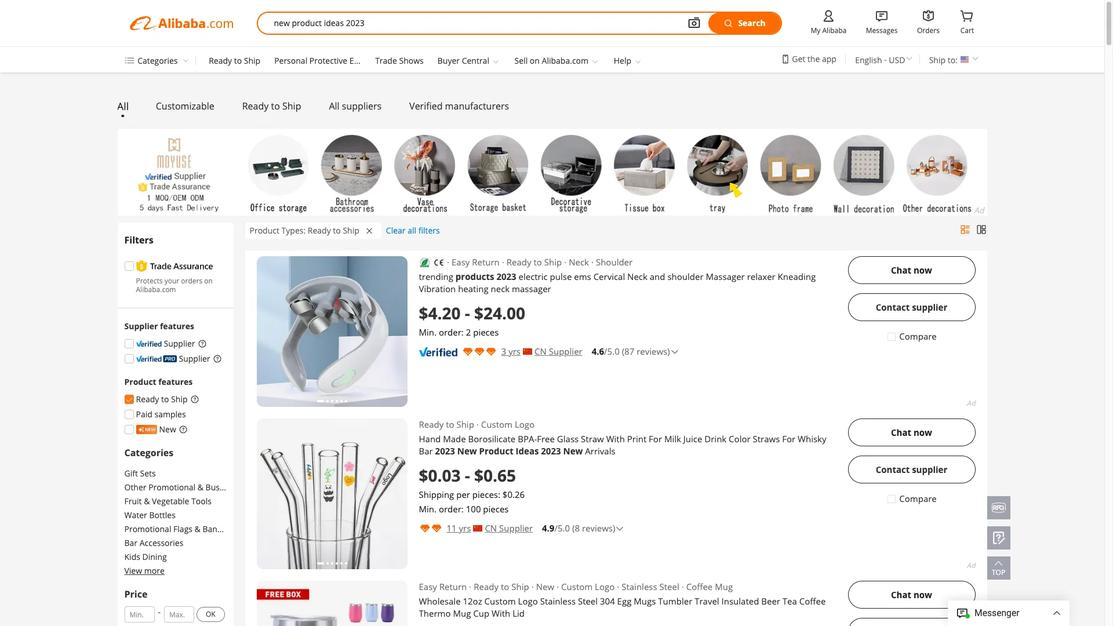 Task type: describe. For each thing, give the bounding box(es) containing it.
banners
[[203, 524, 234, 535]]

wholesale 12oz custom logo stainless steel 304 egg mugs tumbler travel insulated beer tea coffee thermo mug cup with lid
[[419, 595, 826, 619]]

thermo
[[419, 608, 451, 619]]

close image
[[366, 227, 372, 235]]

whisky
[[798, 433, 826, 445]]

gift sets link
[[124, 468, 226, 479]]

bpa-
[[518, 433, 537, 445]]

contact supplier for $0.65
[[876, 463, 947, 475]]

borosilicate
[[468, 433, 516, 445]]

 messages
[[866, 8, 898, 35]]

tools
[[191, 496, 212, 507]]

new link
[[124, 424, 176, 435]]

1 for from the left
[[649, 433, 662, 445]]

english - usd
[[855, 54, 905, 65]]

2 horizontal spatial 2023
[[541, 445, 561, 457]]

0 horizontal spatial arrow down image
[[180, 56, 189, 65]]

massager
[[512, 283, 551, 294]]

straws
[[753, 433, 780, 445]]

cart link
[[960, 25, 974, 35]]

insulated
[[721, 595, 759, 607]]

drink
[[704, 433, 726, 445]]

filters
[[418, 225, 440, 236]]

mug inside wholesale 12oz custom logo stainless steel 304 egg mugs tumbler travel insulated beer tea coffee thermo mug cup with lid
[[453, 608, 471, 619]]

all
[[408, 225, 416, 236]]

0 vertical spatial ready to ship link
[[209, 55, 260, 66]]

$4.20 - $24.00 min. order: 2 pieces
[[419, 302, 525, 338]]

arrivals
[[585, 445, 615, 457]]

all suppliers
[[329, 100, 382, 113]]

my
[[811, 26, 821, 35]]

hand
[[419, 433, 441, 445]]

1 horizontal spatial 2023
[[496, 271, 516, 282]]

sets
[[140, 468, 156, 479]]

product features
[[124, 376, 193, 387]]

order: inside $0.03 - $0.65 shipping per pieces: $0.26 min. order: 100 pieces
[[439, 503, 464, 515]]

protects
[[136, 276, 163, 286]]

0 vertical spatial custom
[[481, 419, 512, 430]]

0 horizontal spatial coffee
[[686, 581, 713, 592]]

protective
[[309, 55, 347, 66]]

product for product types: ready to ship
[[250, 225, 279, 236]]

order: inside $4.20 - $24.00 min. order: 2 pieces
[[439, 326, 464, 338]]

ems
[[574, 271, 591, 282]]

1 horizontal spatial steel
[[659, 581, 679, 592]]

3 chat now from the top
[[891, 589, 932, 600]]

with inside wholesale 12oz custom logo stainless steel 304 egg mugs tumbler travel insulated beer tea coffee thermo mug cup with lid
[[492, 608, 510, 619]]

 link
[[959, 8, 975, 24]]

0 vertical spatial neck
[[569, 256, 589, 268]]

rohs image
[[420, 258, 430, 267]]

$0.03 - $0.65 link
[[419, 464, 836, 486]]

pulse
[[550, 271, 572, 282]]

0 vertical spatial promotional
[[148, 482, 195, 493]]

buyer central
[[438, 55, 489, 66]]

0 vertical spatial categories
[[137, 55, 178, 66]]

travel
[[695, 595, 719, 607]]

shipping
[[419, 489, 454, 500]]

customizable link
[[156, 100, 214, 113]]

heating
[[458, 283, 488, 294]]

cn supplier for 11 yrs
[[485, 522, 533, 534]]

1 horizontal spatial mug
[[715, 581, 733, 592]]

ok button
[[197, 607, 225, 622]]

clear all filters
[[386, 225, 440, 236]]

custom inside wholesale 12oz custom logo stainless steel 304 egg mugs tumbler travel insulated beer tea coffee thermo mug cup with lid
[[484, 595, 516, 607]]

3 chat from the top
[[891, 589, 911, 600]]

3
[[501, 346, 506, 357]]


[[820, 8, 837, 24]]

arrow down image for sell on alibaba.com
[[591, 57, 600, 66]]

0 vertical spatial logo
[[515, 419, 534, 430]]

gifts
[[241, 482, 259, 493]]

easy return for new
[[419, 581, 467, 592]]

logo inside wholesale 12oz custom logo stainless steel 304 egg mugs tumbler travel insulated beer tea coffee thermo mug cup with lid
[[518, 595, 538, 607]]

verified
[[409, 100, 443, 113]]

1 vertical spatial ready to ship link
[[242, 100, 301, 113]]

0 vertical spatial ad
[[974, 205, 984, 216]]

return for new
[[439, 581, 467, 592]]

1 horizontal spatial arrow down image
[[491, 57, 501, 66]]

2 horizontal spatial arrow down image
[[904, 53, 914, 64]]

flag us image
[[960, 55, 969, 65]]

/5.0 for $4.20 - $24.00
[[604, 346, 620, 357]]

electric pulse ems cervical neck and shoulder massager relaxer kneading vibration heating neck massager
[[419, 271, 816, 294]]

messages
[[866, 26, 898, 35]]

reviews) for $0.65
[[582, 522, 615, 534]]

sell on alibaba.com
[[515, 55, 588, 66]]

gift sets other promotional & business gifts fruit & vegetable tools water bottles promotional flags & banners bar accessories kids dining view more
[[124, 468, 259, 576]]

water bottles link
[[124, 510, 226, 521]]

supplier up product features
[[179, 353, 210, 364]]

verified manufacturers link
[[409, 100, 509, 113]]

compare link for $4.20 - $24.00
[[886, 330, 937, 343]]

trade
[[375, 55, 397, 66]]

1 vertical spatial promotional
[[124, 524, 171, 535]]

kneading
[[778, 271, 816, 282]]

women's clothing text field
[[274, 13, 671, 34]]

features for product features
[[158, 376, 193, 387]]

more
[[144, 565, 165, 576]]

compare for $0.03 - $0.65
[[899, 493, 937, 504]]

shows
[[399, 55, 424, 66]]

easy for neck
[[452, 256, 470, 268]]

all for all suppliers
[[329, 100, 340, 113]]

customizable
[[156, 100, 214, 113]]

cn for 3 yrs
[[535, 346, 547, 357]]

ship left to:
[[929, 54, 946, 65]]

supplier down supplier features
[[164, 338, 195, 349]]

ship down personal
[[282, 100, 301, 113]]

0 vertical spatial &
[[198, 482, 203, 493]]

3 chat now link from the top
[[848, 581, 975, 609]]

1 horizontal spatial custom logo
[[561, 581, 615, 592]]

ready to ship up paid samples
[[136, 394, 188, 405]]

chat for $24.00
[[891, 264, 911, 276]]

- for $4.20
[[465, 302, 470, 324]]

business
[[206, 482, 239, 493]]

ship up samples at the bottom of the page
[[171, 394, 188, 405]]

100
[[466, 503, 481, 515]]

compare for $4.20 - $24.00
[[899, 330, 937, 342]]

supplier features
[[124, 321, 194, 332]]

easy return for neck
[[452, 256, 500, 268]]

english
[[855, 54, 882, 65]]

1 vertical spatial categories
[[124, 447, 173, 459]]

 cart
[[959, 8, 975, 35]]

2 vertical spatial &
[[195, 524, 200, 535]]

now for $24.00
[[914, 264, 932, 276]]

supplier down protects
[[124, 321, 158, 332]]

alibaba
[[822, 26, 846, 35]]

- right min. field
[[158, 606, 161, 617]]


[[687, 16, 701, 30]]

all suppliers link
[[329, 100, 382, 113]]

app
[[822, 53, 836, 64]]

with inside the hand made borosilicate bpa-free glass straw with print for milk juice drink color straws for whisky bar
[[606, 433, 625, 445]]

types:
[[281, 225, 306, 236]]

vegetable
[[152, 496, 189, 507]]

cn supplier for 3 yrs
[[535, 346, 582, 357]]

juice
[[683, 433, 702, 445]]

0 vertical spatial custom logo
[[481, 419, 534, 430]]

view
[[124, 565, 142, 576]]

contact for $4.20 - $24.00
[[876, 301, 910, 313]]

water
[[124, 510, 147, 521]]

paid
[[136, 409, 152, 420]]

0 vertical spatial stainless
[[622, 581, 657, 592]]

contact for $0.03 - $0.65
[[876, 463, 910, 475]]

filters
[[124, 234, 153, 246]]

Max. field
[[165, 607, 194, 622]]

milk
[[664, 433, 681, 445]]

$0.03 - $0.65 shipping per pieces: $0.26 min. order: 100 pieces
[[419, 464, 525, 515]]

$4.20
[[419, 302, 461, 324]]

ready to ship up electric
[[507, 256, 562, 268]]

top
[[992, 568, 1005, 577]]

min. order: 2 pieces link
[[419, 326, 836, 339]]

ship up pulse
[[544, 256, 562, 268]]

1 vertical spatial custom
[[561, 581, 593, 592]]

2 horizontal spatial arrow down image
[[970, 53, 981, 64]]

now for $0.65
[[914, 426, 932, 438]]

orders
[[181, 276, 202, 286]]

 link
[[920, 8, 936, 24]]

orders
[[917, 26, 940, 35]]

chat now link for $0.65
[[848, 419, 975, 446]]



Task type: vqa. For each thing, say whether or not it's contained in the screenshot.
Sell
yes



Task type: locate. For each thing, give the bounding box(es) containing it.
0 horizontal spatial stainless
[[540, 595, 576, 607]]

all for all
[[117, 99, 128, 113]]

2 vertical spatial ready to ship link
[[124, 394, 188, 405]]

bar for hand made borosilicate bpa-free glass straw with print for milk juice drink color straws for whisky bar
[[419, 445, 433, 457]]

product types: ready to ship
[[250, 225, 359, 236]]

1 horizontal spatial on
[[530, 55, 540, 66]]

stainless left 304
[[540, 595, 576, 607]]

your
[[164, 276, 179, 286]]

/5.0 for $0.03 - $0.65
[[554, 522, 570, 534]]

1 contact supplier from the top
[[876, 301, 947, 313]]

$0.03
[[419, 464, 461, 486]]

1 vertical spatial with
[[492, 608, 510, 619]]

3 now from the top
[[914, 589, 932, 600]]

help link
[[614, 55, 631, 66]]

ready to ship link left personal
[[209, 55, 260, 66]]

to:
[[948, 54, 958, 65]]

2 vertical spatial mail image
[[381, 595, 395, 609]]

reviews) for $24.00
[[637, 346, 670, 357]]

4.6
[[592, 346, 604, 357]]

flags
[[173, 524, 192, 535]]

get the app link
[[792, 53, 836, 64]]

ready to ship left personal
[[209, 55, 260, 66]]

1 now from the top
[[914, 264, 932, 276]]

bar accessories link
[[124, 538, 226, 549]]

product down borosilicate
[[479, 445, 513, 457]]

0 horizontal spatial mug
[[453, 608, 471, 619]]

bar down hand
[[419, 445, 433, 457]]

0 vertical spatial supplier
[[912, 301, 947, 313]]

neck
[[491, 283, 510, 294]]

2 compare from the top
[[899, 493, 937, 504]]

1 contact from the top
[[876, 301, 910, 313]]

2 compare link from the top
[[886, 493, 937, 505]]

bar inside gift sets other promotional & business gifts fruit & vegetable tools water bottles promotional flags & banners bar accessories kids dining view more
[[124, 538, 137, 549]]

304
[[600, 595, 615, 607]]

4.6 /5.0 (87 reviews)
[[592, 346, 670, 357]]

cn image for 3 yrs
[[523, 348, 532, 355]]

2 contact supplier from the top
[[876, 463, 947, 475]]

chat now
[[891, 264, 932, 276], [891, 426, 932, 438], [891, 589, 932, 600]]

0 horizontal spatial bar
[[124, 538, 137, 549]]

cn image
[[523, 348, 532, 355], [473, 525, 483, 532]]

1 horizontal spatial for
[[782, 433, 795, 445]]

messages link
[[866, 25, 898, 36]]

compare link for $0.03 - $0.65
[[886, 493, 937, 505]]

stainless up mugs
[[622, 581, 657, 592]]

arrow down image
[[904, 53, 914, 64], [180, 56, 189, 65], [491, 57, 501, 66]]

neck up ems
[[569, 256, 589, 268]]

suppliers
[[342, 100, 382, 113]]

arrow down image left the help
[[591, 57, 600, 66]]

color
[[729, 433, 750, 445]]

0 vertical spatial cn
[[535, 346, 547, 357]]

0 vertical spatial features
[[160, 321, 194, 332]]

- up per
[[465, 464, 470, 486]]

chat now link for $24.00
[[848, 256, 975, 284]]

custom logo up 304
[[561, 581, 615, 592]]

2 horizontal spatial product
[[479, 445, 513, 457]]

- inside english - usd
[[884, 54, 887, 65]]

0 vertical spatial easy
[[452, 256, 470, 268]]

get the app
[[792, 53, 836, 64]]

print
[[627, 433, 646, 445]]

2023 down made
[[435, 445, 455, 457]]

custom
[[481, 419, 512, 430], [561, 581, 593, 592], [484, 595, 516, 607]]

for
[[649, 433, 662, 445], [782, 433, 795, 445]]

on right "sell"
[[530, 55, 540, 66]]

for right straws
[[782, 433, 795, 445]]

ideas
[[516, 445, 539, 457]]

arrow up image
[[992, 557, 1005, 570]]

0 vertical spatial yrs
[[509, 346, 521, 357]]

mail image left thermo
[[381, 595, 395, 609]]

features up samples at the bottom of the page
[[158, 376, 193, 387]]

arrow down image right the help
[[633, 57, 643, 66]]

features for supplier features
[[160, 321, 194, 332]]

1 vertical spatial min.
[[419, 503, 437, 515]]

supplier for $0.03 - $0.65
[[912, 463, 947, 475]]

1 vertical spatial features
[[158, 376, 193, 387]]

stainless
[[622, 581, 657, 592], [540, 595, 576, 607]]

contact supplier link for $4.20 - $24.00
[[848, 293, 975, 321]]

1 horizontal spatial reviews)
[[637, 346, 670, 357]]

relaxer
[[747, 271, 775, 282]]

1 order: from the top
[[439, 326, 464, 338]]

0 vertical spatial coffee
[[686, 581, 713, 592]]

shoulder
[[667, 271, 703, 282]]

cn image right 11 yrs
[[473, 525, 483, 532]]


[[874, 8, 890, 24]]

ship up made
[[456, 419, 474, 430]]

ready to ship
[[209, 55, 260, 66], [242, 100, 301, 113], [507, 256, 562, 268], [136, 394, 188, 405], [419, 419, 474, 430], [474, 581, 529, 592]]

2 vertical spatial product
[[479, 445, 513, 457]]

2 chat from the top
[[891, 426, 911, 438]]

steel up tumbler
[[659, 581, 679, 592]]

easy up wholesale
[[419, 581, 437, 592]]

categories right category "icon"
[[137, 55, 178, 66]]

cn supplier left 4.6
[[535, 346, 582, 357]]

0 vertical spatial mail image
[[381, 270, 395, 284]]

ship left close icon
[[343, 225, 359, 236]]

$0.26
[[503, 489, 525, 500]]

0 horizontal spatial cn
[[485, 522, 497, 534]]

supplier for $4.20 - $24.00
[[912, 301, 947, 313]]

mug up "insulated"
[[715, 581, 733, 592]]


[[723, 18, 734, 28]]

0 vertical spatial chat
[[891, 264, 911, 276]]

1 contact supplier link from the top
[[848, 293, 975, 321]]

cn for 11 yrs
[[485, 522, 497, 534]]

contact supplier link for $0.03 - $0.65
[[848, 456, 975, 483]]

1 vertical spatial logo
[[595, 581, 615, 592]]

chat now link
[[848, 256, 975, 284], [848, 419, 975, 446], [848, 581, 975, 609]]

- for english
[[884, 54, 887, 65]]

1 compare from the top
[[899, 330, 937, 342]]

& right "fruit"
[[144, 496, 150, 507]]

mail image for $0.03 - $0.65
[[381, 433, 395, 447]]

3 mail image from the top
[[381, 595, 395, 609]]

usd
[[889, 54, 905, 65]]

logo up lid
[[518, 595, 538, 607]]

2023
[[496, 271, 516, 282], [435, 445, 455, 457], [541, 445, 561, 457]]

$24.00
[[474, 302, 525, 324]]

0 vertical spatial reviews)
[[637, 346, 670, 357]]

1 vertical spatial /5.0
[[554, 522, 570, 534]]

$0.65
[[474, 464, 516, 486]]

2023 up neck
[[496, 271, 516, 282]]

supplier left 4.9
[[499, 522, 533, 534]]

2 mail image from the top
[[381, 433, 395, 447]]

cn image for 11 yrs
[[473, 525, 483, 532]]

2 vertical spatial ad
[[967, 561, 975, 570]]

2 order: from the top
[[439, 503, 464, 515]]

alibaba.com inside protects your orders on alibaba.com
[[136, 285, 176, 294]]

arrow down image right flag us image
[[970, 53, 981, 64]]

coffee right tea
[[799, 595, 826, 607]]

mug down 12oz
[[453, 608, 471, 619]]

mail image for $4.20 - $24.00
[[381, 270, 395, 284]]

11 yrs
[[447, 522, 471, 534]]

supplier left 4.6
[[549, 346, 582, 357]]

arrow down image left ship to:
[[904, 53, 914, 64]]

1 vertical spatial alibaba.com
[[136, 285, 176, 294]]

1 horizontal spatial product
[[250, 225, 279, 236]]

product up select icon
[[124, 376, 156, 387]]

personal protective equipment link
[[274, 55, 391, 66]]

with left lid
[[492, 608, 510, 619]]

2 contact supplier link from the top
[[848, 456, 975, 483]]

0 vertical spatial contact
[[876, 301, 910, 313]]

2 supplier link from the top
[[124, 353, 210, 364]]

0 vertical spatial contact supplier link
[[848, 293, 975, 321]]

with up "arrivals"
[[606, 433, 625, 445]]

bar for gift sets other promotional & business gifts fruit & vegetable tools water bottles promotional flags & banners bar accessories kids dining view more
[[124, 538, 137, 549]]

2 vertical spatial chat now
[[891, 589, 932, 600]]

0 vertical spatial contact supplier
[[876, 301, 947, 313]]

free
[[537, 433, 555, 445]]

0 vertical spatial min.
[[419, 326, 437, 338]]

fruit
[[124, 496, 142, 507]]

ship up lid
[[511, 581, 529, 592]]

arrow down image right central
[[491, 57, 501, 66]]

0 horizontal spatial reviews)
[[582, 522, 615, 534]]

1 chat now link from the top
[[848, 256, 975, 284]]

1 vertical spatial supplier
[[912, 463, 947, 475]]

- inside $0.03 - $0.65 shipping per pieces: $0.26 min. order: 100 pieces
[[465, 464, 470, 486]]

1 horizontal spatial return
[[472, 256, 500, 268]]

contact supplier for $24.00
[[876, 301, 947, 313]]

1 vertical spatial contact supplier
[[876, 463, 947, 475]]

bar up kids at the bottom
[[124, 538, 137, 549]]

accessories
[[140, 538, 183, 549]]

promotional down water
[[124, 524, 171, 535]]

clear
[[386, 225, 406, 236]]

supplier link
[[124, 338, 195, 349], [124, 353, 210, 364]]

ready to ship link up paid samples 'link'
[[124, 394, 188, 405]]

alibaba.com left orders
[[136, 285, 176, 294]]

neck
[[569, 256, 589, 268], [627, 271, 647, 282]]

/5.0 left (87
[[604, 346, 620, 357]]

- left usd
[[884, 54, 887, 65]]

pieces right 2
[[473, 326, 499, 338]]

arrow down image up customizable
[[180, 56, 189, 65]]

return for neck
[[472, 256, 500, 268]]

1 vertical spatial contact
[[876, 463, 910, 475]]

1 horizontal spatial alibaba.com
[[542, 55, 588, 66]]

contact supplier link
[[848, 293, 975, 321], [848, 456, 975, 483]]

ad
[[974, 205, 984, 216], [967, 398, 975, 408], [967, 561, 975, 570]]

0 horizontal spatial yrs
[[459, 522, 471, 534]]

0 vertical spatial return
[[472, 256, 500, 268]]

0 horizontal spatial on
[[204, 276, 213, 286]]

0 vertical spatial cn image
[[523, 348, 532, 355]]

cn right 11 yrs
[[485, 522, 497, 534]]

1 vertical spatial steel
[[578, 595, 598, 607]]

ship left personal
[[244, 55, 260, 66]]

reviews) right (8
[[582, 522, 615, 534]]

ad for $4.20 - $24.00
[[967, 398, 975, 408]]

1 vertical spatial supplier link
[[124, 353, 210, 364]]

custom up wholesale 12oz custom logo stainless steel 304 egg mugs tumbler travel insulated beer tea coffee thermo mug cup with lid link
[[561, 581, 593, 592]]

pieces:
[[472, 489, 500, 500]]

mail image
[[381, 270, 395, 284], [381, 433, 395, 447], [381, 595, 395, 609]]

1 mail image from the top
[[381, 270, 395, 284]]

product for product features
[[124, 376, 156, 387]]

1 horizontal spatial cn supplier
[[535, 346, 582, 357]]

0 vertical spatial chat now
[[891, 264, 932, 276]]

chat now for $0.65
[[891, 426, 932, 438]]

custom up lid
[[484, 595, 516, 607]]

 orders
[[917, 8, 940, 35]]

category image
[[124, 53, 134, 67]]

/5.0 left (8
[[554, 522, 570, 534]]

custom logo up borosilicate
[[481, 419, 534, 430]]

protects your orders on alibaba.com
[[136, 276, 213, 294]]

& right flags
[[195, 524, 200, 535]]

0 vertical spatial mug
[[715, 581, 733, 592]]

easy return up products
[[452, 256, 500, 268]]

ad for $0.03 - $0.65
[[967, 561, 975, 570]]

cn image right 3 yrs at the left
[[523, 348, 532, 355]]

0 horizontal spatial return
[[439, 581, 467, 592]]

other
[[124, 482, 146, 493]]

pieces
[[473, 326, 499, 338], [483, 503, 509, 515]]

neck left the and
[[627, 271, 647, 282]]

yrs for 11 yrs
[[459, 522, 471, 534]]

chat now for $24.00
[[891, 264, 932, 276]]

1 vertical spatial easy return
[[419, 581, 467, 592]]

easy for new
[[419, 581, 437, 592]]

1 vertical spatial on
[[204, 276, 213, 286]]

1 vertical spatial neck
[[627, 271, 647, 282]]

ce image
[[434, 258, 443, 267]]

steel left 304
[[578, 595, 598, 607]]

1 vertical spatial yrs
[[459, 522, 471, 534]]

order: left 2
[[439, 326, 464, 338]]

1 horizontal spatial cn image
[[523, 348, 532, 355]]

1 vertical spatial product
[[124, 376, 156, 387]]

sell on alibaba.com link
[[515, 55, 588, 66]]

0 vertical spatial now
[[914, 264, 932, 276]]

1 vertical spatial &
[[144, 496, 150, 507]]

easy return up wholesale
[[419, 581, 467, 592]]

1 compare link from the top
[[886, 330, 937, 343]]

0 vertical spatial with
[[606, 433, 625, 445]]

1 vertical spatial compare link
[[886, 493, 937, 505]]

custom logo
[[481, 419, 534, 430], [561, 581, 615, 592]]

alibaba.com right "sell"
[[542, 55, 588, 66]]

sell
[[515, 55, 528, 66]]

1 chat now from the top
[[891, 264, 932, 276]]

products
[[456, 271, 494, 282]]

yrs for 3 yrs
[[509, 346, 521, 357]]

 my alibaba
[[811, 8, 846, 35]]

min. down $4.20
[[419, 326, 437, 338]]

2 chat now from the top
[[891, 426, 932, 438]]

mug
[[715, 581, 733, 592], [453, 608, 471, 619]]

contact
[[876, 301, 910, 313], [876, 463, 910, 475]]

2 supplier from the top
[[912, 463, 947, 475]]

11
[[447, 522, 457, 534]]

for left milk
[[649, 433, 662, 445]]

1 vertical spatial order:
[[439, 503, 464, 515]]

arrow down image for help
[[633, 57, 643, 66]]

cn right 3 yrs at the left
[[535, 346, 547, 357]]

equipment
[[349, 55, 391, 66]]

Min. field
[[125, 607, 154, 622]]

on right orders
[[204, 276, 213, 286]]

ship to:
[[929, 54, 958, 65]]

0 vertical spatial compare
[[899, 330, 937, 342]]

supplier link up product features
[[124, 353, 210, 364]]

mail image left hand
[[381, 433, 395, 447]]

ready to ship link down personal
[[242, 100, 301, 113]]

(87
[[622, 346, 634, 357]]

arrow down image
[[970, 53, 981, 64], [591, 57, 600, 66], [633, 57, 643, 66]]

promotional up vegetable at the left bottom of the page
[[148, 482, 195, 493]]

logo up bpa-
[[515, 419, 534, 430]]

0 vertical spatial pieces
[[473, 326, 499, 338]]

coffee up the "travel"
[[686, 581, 713, 592]]

0 horizontal spatial all
[[117, 99, 128, 113]]

personal protective equipment
[[274, 55, 391, 66]]

1 horizontal spatial all
[[329, 100, 340, 113]]

categories up sets
[[124, 447, 173, 459]]

- inside $4.20 - $24.00 min. order: 2 pieces
[[465, 302, 470, 324]]

2023 down the free
[[541, 445, 561, 457]]

1 vertical spatial stainless
[[540, 595, 576, 607]]

2 min. from the top
[[419, 503, 437, 515]]

stainless steel
[[622, 581, 679, 592]]

1 min. from the top
[[419, 326, 437, 338]]

bar inside the hand made borosilicate bpa-free glass straw with print for milk juice drink color straws for whisky bar
[[419, 445, 433, 457]]

product
[[250, 225, 279, 236], [124, 376, 156, 387], [479, 445, 513, 457]]

tea
[[782, 595, 797, 607]]

kids dining link
[[124, 551, 226, 562]]

clear all filters link
[[386, 225, 440, 236]]

reviews) right (87
[[637, 346, 670, 357]]

chat for $0.65
[[891, 426, 911, 438]]

neck inside electric pulse ems cervical neck and shoulder massager relaxer kneading vibration heating neck massager
[[627, 271, 647, 282]]

ready to ship link
[[209, 55, 260, 66], [242, 100, 301, 113], [124, 394, 188, 405]]

return up wholesale
[[439, 581, 467, 592]]

$4.20 - $24.00 link
[[419, 302, 836, 324]]

1 vertical spatial now
[[914, 426, 932, 438]]

0 vertical spatial /5.0
[[604, 346, 620, 357]]

min. inside $0.03 - $0.65 shipping per pieces: $0.26 min. order: 100 pieces
[[419, 503, 437, 515]]

0 horizontal spatial steel
[[578, 595, 598, 607]]

1 vertical spatial chat now link
[[848, 419, 975, 446]]

2 for from the left
[[782, 433, 795, 445]]

beer
[[761, 595, 780, 607]]

steel inside wholesale 12oz custom logo stainless steel 304 egg mugs tumbler travel insulated beer tea coffee thermo mug cup with lid
[[578, 595, 598, 607]]

1 vertical spatial mail image
[[381, 433, 395, 447]]

all
[[117, 99, 128, 113], [329, 100, 340, 113]]

pieces inside $4.20 - $24.00 min. order: 2 pieces
[[473, 326, 499, 338]]

 link
[[874, 8, 890, 24]]

ready to ship down personal
[[242, 100, 301, 113]]

coffee inside wholesale 12oz custom logo stainless steel 304 egg mugs tumbler travel insulated beer tea coffee thermo mug cup with lid
[[799, 595, 826, 607]]

4.9
[[542, 522, 554, 534]]

order: down per
[[439, 503, 464, 515]]

ready to ship up made
[[419, 419, 474, 430]]

min. down shipping
[[419, 503, 437, 515]]

easy up trending products 2023
[[452, 256, 470, 268]]

central
[[462, 55, 489, 66]]

2 vertical spatial logo
[[518, 595, 538, 607]]

1 horizontal spatial bar
[[419, 445, 433, 457]]

1 vertical spatial chat
[[891, 426, 911, 438]]

ready to ship up lid
[[474, 581, 529, 592]]

stainless inside wholesale 12oz custom logo stainless steel 304 egg mugs tumbler travel insulated beer tea coffee thermo mug cup with lid
[[540, 595, 576, 607]]

now
[[914, 264, 932, 276], [914, 426, 932, 438], [914, 589, 932, 600]]

wholesale
[[419, 595, 461, 607]]

select image
[[125, 396, 133, 404]]

1 chat from the top
[[891, 264, 911, 276]]

1 supplier link from the top
[[124, 338, 195, 349]]

0 vertical spatial order:
[[439, 326, 464, 338]]

- up 2
[[465, 302, 470, 324]]

1 vertical spatial easy
[[419, 581, 437, 592]]

0 horizontal spatial neck
[[569, 256, 589, 268]]

2 chat now link from the top
[[848, 419, 975, 446]]

1 horizontal spatial /5.0
[[604, 346, 620, 357]]

0 vertical spatial bar
[[419, 445, 433, 457]]

min. inside $4.20 - $24.00 min. order: 2 pieces
[[419, 326, 437, 338]]

& up tools on the bottom left of page
[[198, 482, 203, 493]]

yrs right the 11 on the bottom left of page
[[459, 522, 471, 534]]

1 vertical spatial pieces
[[483, 503, 509, 515]]

trending products 2023
[[419, 271, 516, 282]]

2 now from the top
[[914, 426, 932, 438]]

pieces inside $0.03 - $0.65 shipping per pieces: $0.26 min. order: 100 pieces
[[483, 503, 509, 515]]

shoulder
[[596, 256, 633, 268]]

logo up 304
[[595, 581, 615, 592]]

all down category "icon"
[[117, 99, 128, 113]]

cn supplier down $0.26
[[485, 522, 533, 534]]

yrs right 3
[[509, 346, 521, 357]]

wholesale 12oz custom logo stainless steel 304 egg mugs tumbler travel insulated beer tea coffee thermo mug cup with lid link
[[419, 595, 826, 619]]

custom up borosilicate
[[481, 419, 512, 430]]

0 horizontal spatial arrow down image
[[591, 57, 600, 66]]

1 horizontal spatial arrow down image
[[633, 57, 643, 66]]

2
[[466, 326, 471, 338]]

on inside protects your orders on alibaba.com
[[204, 276, 213, 286]]

bar
[[419, 445, 433, 457], [124, 538, 137, 549]]

mail image down clear
[[381, 270, 395, 284]]

2 contact from the top
[[876, 463, 910, 475]]

egg
[[617, 595, 632, 607]]

return up products
[[472, 256, 500, 268]]

0 horizontal spatial custom logo
[[481, 419, 534, 430]]

 link
[[820, 8, 837, 25]]

pieces down pieces:
[[483, 503, 509, 515]]

easy return
[[452, 256, 500, 268], [419, 581, 467, 592]]

1 supplier from the top
[[912, 301, 947, 313]]

0 vertical spatial chat now link
[[848, 256, 975, 284]]

0 horizontal spatial 2023
[[435, 445, 455, 457]]

1 vertical spatial bar
[[124, 538, 137, 549]]

- for $0.03
[[465, 464, 470, 486]]

1 vertical spatial cn image
[[473, 525, 483, 532]]



